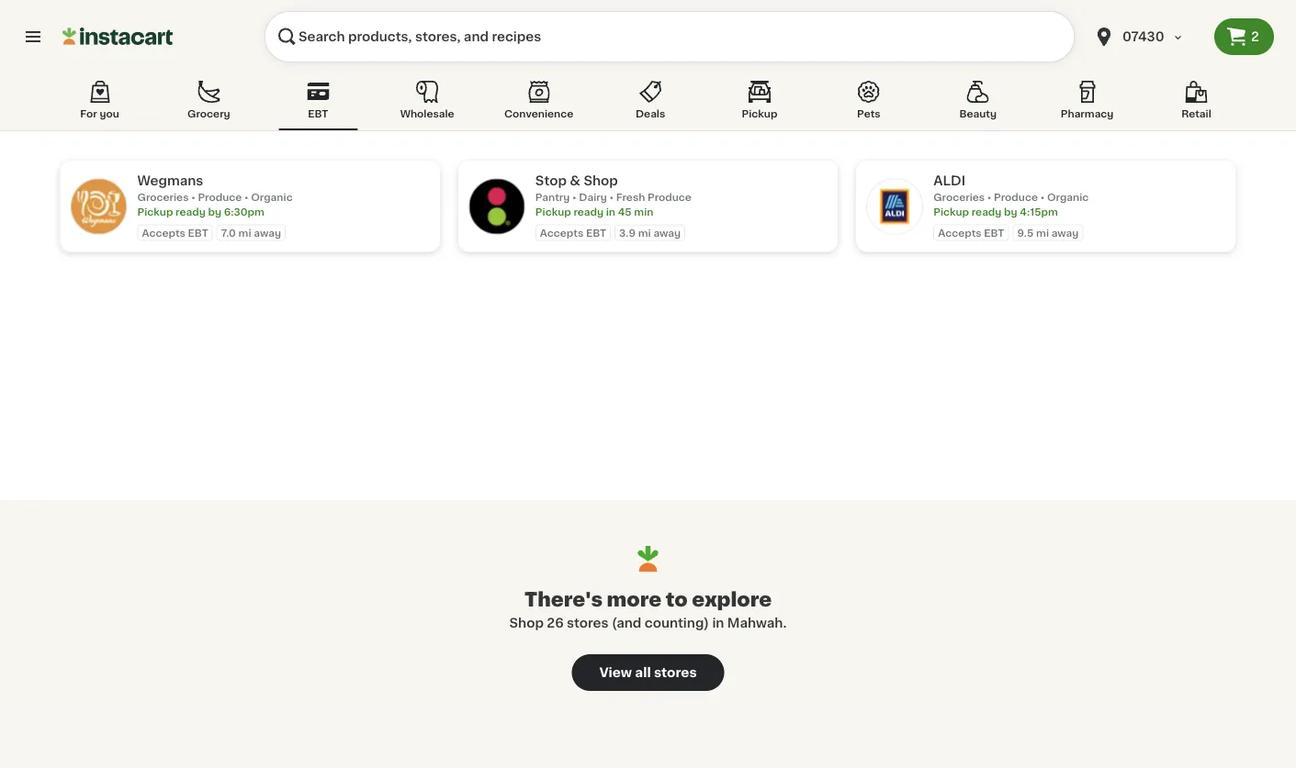 Task type: vqa. For each thing, say whether or not it's contained in the screenshot.


Task type: describe. For each thing, give the bounding box(es) containing it.
4 • from the left
[[609, 192, 614, 203]]

pharmacy button
[[1048, 77, 1127, 130]]

grocery button
[[169, 77, 248, 130]]

accepts ebt for aldi
[[938, 228, 1004, 238]]

pets
[[857, 109, 880, 119]]

wholesale button
[[388, 77, 467, 130]]

more
[[607, 590, 662, 609]]

groceries for wegmans
[[137, 192, 189, 203]]

view
[[599, 667, 632, 680]]

stores inside there's more to explore shop 26 stores (and counting) in mahwah.
[[567, 617, 609, 630]]

2 • from the left
[[244, 192, 248, 203]]

mahwah.
[[727, 617, 787, 630]]

produce for aldi
[[994, 192, 1038, 203]]

min
[[634, 207, 653, 217]]

for
[[80, 109, 97, 119]]

view all stores button
[[572, 655, 724, 692]]

groceries for aldi
[[933, 192, 985, 203]]

(and
[[612, 617, 641, 630]]

stop
[[535, 175, 567, 187]]

5 • from the left
[[987, 192, 991, 203]]

by for aldi
[[1004, 207, 1017, 217]]

ready for aldi
[[972, 207, 1002, 217]]

9.5
[[1017, 228, 1034, 238]]

in inside stop & shop pantry • dairy • fresh produce pickup ready in 45 min
[[606, 207, 615, 217]]

away for aldi
[[1051, 228, 1079, 238]]

beauty
[[959, 109, 997, 119]]

pickup inside stop & shop pantry • dairy • fresh produce pickup ready in 45 min
[[535, 207, 571, 217]]

accepts for stop
[[540, 228, 583, 238]]

2 button
[[1214, 18, 1274, 55]]

mi for stop & shop
[[638, 228, 651, 238]]

view all stores
[[599, 667, 697, 680]]

explore
[[692, 590, 772, 609]]

stop & shop image
[[469, 179, 524, 234]]

accepts ebt for stop
[[540, 228, 606, 238]]

retail button
[[1157, 77, 1236, 130]]

retail
[[1181, 109, 1211, 119]]

ready for wegmans
[[176, 207, 206, 217]]

accepts for wegmans
[[142, 228, 185, 238]]

pets button
[[829, 77, 908, 130]]

organic for wegmans
[[251, 192, 293, 203]]

in inside there's more to explore shop 26 stores (and counting) in mahwah.
[[712, 617, 724, 630]]

1 • from the left
[[191, 192, 195, 203]]

9.5 mi away
[[1017, 228, 1079, 238]]

pickup button
[[720, 77, 799, 130]]

by for wegmans
[[208, 207, 221, 217]]



Task type: locate. For each thing, give the bounding box(es) containing it.
in down explore
[[712, 617, 724, 630]]

accepts ebt left 9.5
[[938, 228, 1004, 238]]

0 vertical spatial in
[[606, 207, 615, 217]]

0 horizontal spatial by
[[208, 207, 221, 217]]

ready
[[176, 207, 206, 217], [574, 207, 604, 217], [972, 207, 1002, 217]]

2 away from the left
[[653, 228, 681, 238]]

1 ready from the left
[[176, 207, 206, 217]]

26
[[547, 617, 564, 630]]

1 horizontal spatial stores
[[654, 667, 697, 680]]

1 horizontal spatial in
[[712, 617, 724, 630]]

ebt for aldi
[[984, 228, 1004, 238]]

away for stop & shop
[[653, 228, 681, 238]]

you
[[100, 109, 119, 119]]

3 mi from the left
[[1036, 228, 1049, 238]]

accepts down wegmans
[[142, 228, 185, 238]]

Search field
[[265, 11, 1075, 62]]

pickup
[[742, 109, 777, 119], [137, 207, 173, 217], [535, 207, 571, 217], [933, 207, 969, 217]]

groceries inside wegmans groceries • produce • organic pickup ready by 6:30pm
[[137, 192, 189, 203]]

there's more to explore shop 26 stores (and counting) in mahwah.
[[509, 590, 787, 630]]

by inside wegmans groceries • produce • organic pickup ready by 6:30pm
[[208, 207, 221, 217]]

1 away from the left
[[254, 228, 281, 238]]

ready down dairy
[[574, 207, 604, 217]]

mi right 3.9
[[638, 228, 651, 238]]

beauty button
[[938, 77, 1017, 130]]

stores right 26
[[567, 617, 609, 630]]

convenience
[[504, 109, 573, 119]]

wegmans groceries • produce • organic pickup ready by 6:30pm
[[137, 175, 293, 217]]

pantry
[[535, 192, 570, 203]]

stores inside button
[[654, 667, 697, 680]]

view all stores link
[[572, 655, 724, 692]]

produce inside wegmans groceries • produce • organic pickup ready by 6:30pm
[[198, 192, 242, 203]]

mi for aldi
[[1036, 228, 1049, 238]]

stores right all
[[654, 667, 697, 680]]

shop left 26
[[509, 617, 544, 630]]

shop inside stop & shop pantry • dairy • fresh produce pickup ready in 45 min
[[584, 175, 618, 187]]

in left 45
[[606, 207, 615, 217]]

pickup inside wegmans groceries • produce • organic pickup ready by 6:30pm
[[137, 207, 173, 217]]

by up 7.0
[[208, 207, 221, 217]]

all
[[635, 667, 651, 680]]

0 horizontal spatial accepts ebt
[[142, 228, 208, 238]]

2 horizontal spatial mi
[[1036, 228, 1049, 238]]

grocery
[[187, 109, 230, 119]]

07430 button
[[1093, 11, 1203, 62]]

aldi image
[[867, 179, 922, 234]]

None search field
[[265, 11, 1075, 62]]

2 organic from the left
[[1047, 192, 1089, 203]]

2 horizontal spatial accepts
[[938, 228, 981, 238]]

1 by from the left
[[208, 207, 221, 217]]

groceries
[[137, 192, 189, 203], [933, 192, 985, 203]]

0 horizontal spatial shop
[[509, 617, 544, 630]]

to
[[666, 590, 688, 609]]

1 horizontal spatial by
[[1004, 207, 1017, 217]]

7.0
[[221, 228, 236, 238]]

ebt button
[[279, 77, 358, 130]]

aldi
[[933, 175, 965, 187]]

3 • from the left
[[572, 192, 576, 203]]

1 horizontal spatial groceries
[[933, 192, 985, 203]]

shop up dairy
[[584, 175, 618, 187]]

in
[[606, 207, 615, 217], [712, 617, 724, 630]]

1 horizontal spatial ready
[[574, 207, 604, 217]]

ready down wegmans
[[176, 207, 206, 217]]

accepts ebt for wegmans
[[142, 228, 208, 238]]

by
[[208, 207, 221, 217], [1004, 207, 1017, 217]]

ebt inside ebt button
[[308, 109, 328, 119]]

by up 9.5
[[1004, 207, 1017, 217]]

dairy
[[579, 192, 607, 203]]

accepts down aldi
[[938, 228, 981, 238]]

07430
[[1122, 30, 1164, 43]]

3.9
[[619, 228, 636, 238]]

4:15pm
[[1020, 207, 1058, 217]]

0 horizontal spatial ready
[[176, 207, 206, 217]]

2 accepts from the left
[[540, 228, 583, 238]]

2 horizontal spatial ready
[[972, 207, 1002, 217]]

3 ready from the left
[[972, 207, 1002, 217]]

0 horizontal spatial organic
[[251, 192, 293, 203]]

shop
[[584, 175, 618, 187], [509, 617, 544, 630]]

0 horizontal spatial produce
[[198, 192, 242, 203]]

convenience button
[[497, 77, 581, 130]]

07430 button
[[1082, 11, 1214, 62]]

ready inside wegmans groceries • produce • organic pickup ready by 6:30pm
[[176, 207, 206, 217]]

accepts ebt
[[142, 228, 208, 238], [540, 228, 606, 238], [938, 228, 1004, 238]]

7.0 mi away
[[221, 228, 281, 238]]

3 accepts ebt from the left
[[938, 228, 1004, 238]]

1 accepts ebt from the left
[[142, 228, 208, 238]]

mi
[[238, 228, 251, 238], [638, 228, 651, 238], [1036, 228, 1049, 238]]

1 horizontal spatial mi
[[638, 228, 651, 238]]

away down min
[[653, 228, 681, 238]]

2 horizontal spatial produce
[[994, 192, 1038, 203]]

ready left the 4:15pm
[[972, 207, 1002, 217]]

3 accepts from the left
[[938, 228, 981, 238]]

1 produce from the left
[[198, 192, 242, 203]]

•
[[191, 192, 195, 203], [244, 192, 248, 203], [572, 192, 576, 203], [609, 192, 614, 203], [987, 192, 991, 203], [1040, 192, 1045, 203]]

2 horizontal spatial away
[[1051, 228, 1079, 238]]

away down the 4:15pm
[[1051, 228, 1079, 238]]

produce up min
[[648, 192, 692, 203]]

organic up the 4:15pm
[[1047, 192, 1089, 203]]

produce
[[198, 192, 242, 203], [648, 192, 692, 203], [994, 192, 1038, 203]]

organic
[[251, 192, 293, 203], [1047, 192, 1089, 203]]

3 away from the left
[[1051, 228, 1079, 238]]

shop categories tab list
[[60, 77, 1236, 130]]

accepts down pantry
[[540, 228, 583, 238]]

0 vertical spatial stores
[[567, 617, 609, 630]]

by inside aldi groceries • produce • organic pickup ready by 4:15pm
[[1004, 207, 1017, 217]]

1 vertical spatial stores
[[654, 667, 697, 680]]

for you button
[[60, 77, 139, 130]]

0 horizontal spatial away
[[254, 228, 281, 238]]

fresh
[[616, 192, 645, 203]]

shop inside there's more to explore shop 26 stores (and counting) in mahwah.
[[509, 617, 544, 630]]

0 horizontal spatial mi
[[238, 228, 251, 238]]

3.9 mi away
[[619, 228, 681, 238]]

accepts ebt down dairy
[[540, 228, 606, 238]]

3 produce from the left
[[994, 192, 1038, 203]]

ready inside stop & shop pantry • dairy • fresh produce pickup ready in 45 min
[[574, 207, 604, 217]]

wegmans
[[137, 175, 203, 187]]

instacart image
[[62, 26, 173, 48]]

away for wegmans
[[254, 228, 281, 238]]

produce inside aldi groceries • produce • organic pickup ready by 4:15pm
[[994, 192, 1038, 203]]

2 mi from the left
[[638, 228, 651, 238]]

groceries down aldi
[[933, 192, 985, 203]]

counting)
[[645, 617, 709, 630]]

2 produce from the left
[[648, 192, 692, 203]]

away down 6:30pm
[[254, 228, 281, 238]]

accepts for aldi
[[938, 228, 981, 238]]

wegmans image
[[71, 179, 126, 234]]

away
[[254, 228, 281, 238], [653, 228, 681, 238], [1051, 228, 1079, 238]]

produce up the 4:15pm
[[994, 192, 1038, 203]]

2 accepts ebt from the left
[[540, 228, 606, 238]]

6 • from the left
[[1040, 192, 1045, 203]]

stores
[[567, 617, 609, 630], [654, 667, 697, 680]]

0 vertical spatial shop
[[584, 175, 618, 187]]

2
[[1251, 30, 1259, 43]]

1 horizontal spatial organic
[[1047, 192, 1089, 203]]

organic inside aldi groceries • produce • organic pickup ready by 4:15pm
[[1047, 192, 1089, 203]]

mi for wegmans
[[238, 228, 251, 238]]

1 organic from the left
[[251, 192, 293, 203]]

groceries down wegmans
[[137, 192, 189, 203]]

produce up 6:30pm
[[198, 192, 242, 203]]

there's
[[524, 590, 603, 609]]

pickup inside aldi groceries • produce • organic pickup ready by 4:15pm
[[933, 207, 969, 217]]

2 horizontal spatial accepts ebt
[[938, 228, 1004, 238]]

deals
[[636, 109, 665, 119]]

aldi groceries • produce • organic pickup ready by 4:15pm
[[933, 175, 1089, 217]]

pickup inside pickup button
[[742, 109, 777, 119]]

&
[[570, 175, 580, 187]]

0 horizontal spatial groceries
[[137, 192, 189, 203]]

deals button
[[611, 77, 690, 130]]

1 horizontal spatial shop
[[584, 175, 618, 187]]

6:30pm
[[224, 207, 264, 217]]

accepts
[[142, 228, 185, 238], [540, 228, 583, 238], [938, 228, 981, 238]]

2 by from the left
[[1004, 207, 1017, 217]]

1 horizontal spatial produce
[[648, 192, 692, 203]]

2 ready from the left
[[574, 207, 604, 217]]

stop & shop pantry • dairy • fresh produce pickup ready in 45 min
[[535, 175, 692, 217]]

1 horizontal spatial accepts ebt
[[540, 228, 606, 238]]

0 horizontal spatial accepts
[[142, 228, 185, 238]]

organic inside wegmans groceries • produce • organic pickup ready by 6:30pm
[[251, 192, 293, 203]]

1 groceries from the left
[[137, 192, 189, 203]]

organic for aldi
[[1047, 192, 1089, 203]]

2 groceries from the left
[[933, 192, 985, 203]]

1 mi from the left
[[238, 228, 251, 238]]

groceries inside aldi groceries • produce • organic pickup ready by 4:15pm
[[933, 192, 985, 203]]

1 vertical spatial in
[[712, 617, 724, 630]]

45
[[618, 207, 632, 217]]

organic up 6:30pm
[[251, 192, 293, 203]]

pharmacy
[[1061, 109, 1114, 119]]

mi right 9.5
[[1036, 228, 1049, 238]]

ebt for wegmans
[[188, 228, 208, 238]]

wholesale
[[400, 109, 454, 119]]

produce for wegmans
[[198, 192, 242, 203]]

0 horizontal spatial in
[[606, 207, 615, 217]]

ebt
[[308, 109, 328, 119], [188, 228, 208, 238], [586, 228, 606, 238], [984, 228, 1004, 238]]

1 horizontal spatial away
[[653, 228, 681, 238]]

1 accepts from the left
[[142, 228, 185, 238]]

ebt for stop
[[586, 228, 606, 238]]

mi right 7.0
[[238, 228, 251, 238]]

ready inside aldi groceries • produce • organic pickup ready by 4:15pm
[[972, 207, 1002, 217]]

1 horizontal spatial accepts
[[540, 228, 583, 238]]

1 vertical spatial shop
[[509, 617, 544, 630]]

produce inside stop & shop pantry • dairy • fresh produce pickup ready in 45 min
[[648, 192, 692, 203]]

0 horizontal spatial stores
[[567, 617, 609, 630]]

accepts ebt down wegmans
[[142, 228, 208, 238]]

for you
[[80, 109, 119, 119]]



